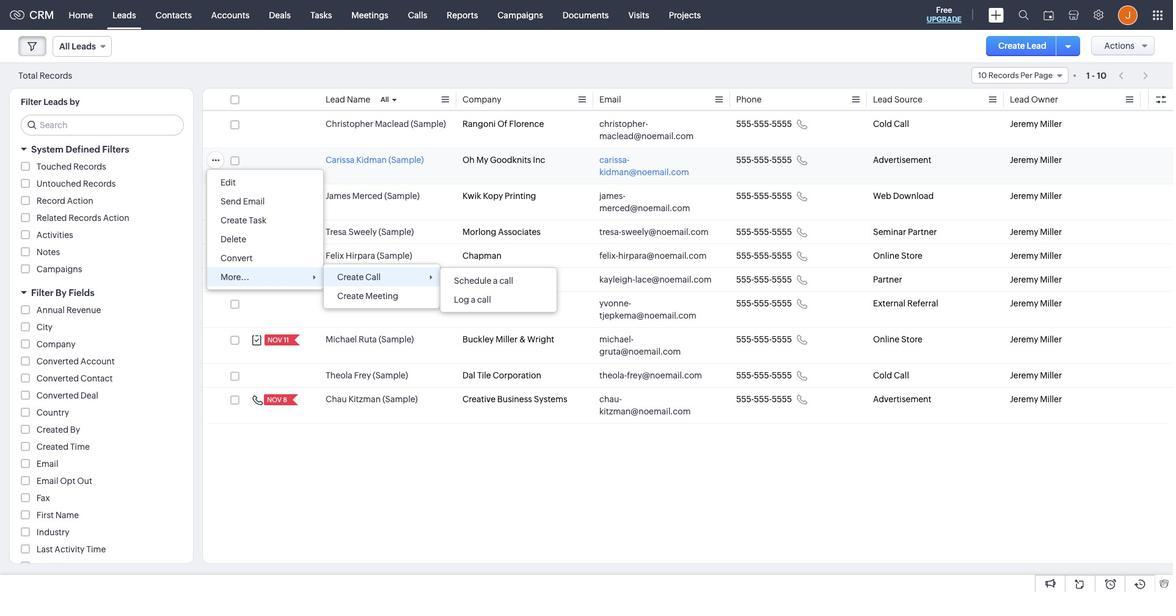 Task type: vqa. For each thing, say whether or not it's contained in the screenshot.


Task type: describe. For each thing, give the bounding box(es) containing it.
jeremy for kayleigh-lace@noemail.com
[[1010, 275, 1039, 285]]

meetings link
[[342, 0, 398, 30]]

cold call for theola-frey@noemail.com
[[874, 371, 910, 381]]

8 555-555-5555 from the top
[[737, 335, 792, 345]]

opt
[[60, 477, 75, 487]]

(sample) for yvonne tjepkema (sample)
[[397, 299, 433, 309]]

records for untouched
[[83, 179, 116, 189]]

kwik
[[463, 191, 481, 201]]

lead source
[[874, 95, 923, 105]]

james merced (sample) link
[[326, 190, 420, 202]]

last for last name
[[37, 562, 53, 572]]

wright
[[528, 335, 555, 345]]

&
[[520, 335, 526, 345]]

filter for filter by fields
[[31, 288, 54, 298]]

system
[[31, 144, 64, 155]]

10 jeremy from the top
[[1010, 395, 1039, 405]]

0 horizontal spatial printing
[[463, 275, 494, 285]]

8
[[283, 397, 287, 404]]

a for log
[[471, 295, 476, 305]]

converted for converted deal
[[37, 391, 79, 401]]

5555 for felix-hirpara@noemail.com
[[772, 251, 792, 261]]

records for touched
[[73, 162, 106, 172]]

source
[[895, 95, 923, 105]]

-
[[1092, 71, 1096, 80]]

cold for christopher- maclead@noemail.com
[[874, 119, 893, 129]]

1 vertical spatial leads
[[44, 97, 68, 107]]

web download
[[874, 191, 934, 201]]

michael
[[326, 335, 357, 345]]

industry
[[37, 528, 69, 538]]

(sample) for tresa sweely (sample)
[[379, 227, 414, 237]]

miller for kayleigh-lace@noemail.com
[[1041, 275, 1063, 285]]

nov 8 link
[[264, 395, 288, 406]]

(sample) for christopher maclead (sample)
[[411, 119, 446, 129]]

10 5555 from the top
[[772, 395, 792, 405]]

created for created by
[[37, 425, 68, 435]]

5555 for christopher- maclead@noemail.com
[[772, 119, 792, 129]]

call for christopher- maclead@noemail.com
[[894, 119, 910, 129]]

kayleigh-
[[600, 275, 636, 285]]

email opt out
[[37, 477, 92, 487]]

projects
[[669, 10, 701, 20]]

5555 for theola-frey@noemail.com
[[772, 371, 792, 381]]

record action
[[37, 196, 93, 206]]

of
[[498, 119, 508, 129]]

free
[[937, 6, 953, 15]]

james-
[[600, 191, 626, 201]]

1 vertical spatial call
[[366, 273, 381, 282]]

send email
[[221, 197, 265, 207]]

1
[[1087, 71, 1091, 80]]

converted for converted contact
[[37, 374, 79, 384]]

michael- gruta@noemail.com link
[[600, 334, 712, 358]]

untouched records
[[37, 179, 116, 189]]

edit
[[221, 178, 236, 188]]

last activity time
[[37, 545, 106, 555]]

0 vertical spatial company
[[463, 95, 502, 105]]

8 jeremy from the top
[[1010, 335, 1039, 345]]

8 jeremy miller from the top
[[1010, 335, 1063, 345]]

nov 8
[[267, 397, 287, 404]]

kopy
[[483, 191, 503, 201]]

kayleigh lace (sample)
[[326, 275, 418, 285]]

chau- kitzman@noemail.com link
[[600, 394, 712, 418]]

goodknits
[[490, 155, 531, 165]]

a for schedule
[[493, 276, 498, 286]]

create menu element
[[982, 0, 1012, 30]]

yvonne-
[[600, 299, 632, 309]]

created time
[[37, 443, 90, 452]]

free upgrade
[[927, 6, 962, 24]]

cold for theola-frey@noemail.com
[[874, 371, 893, 381]]

calls link
[[398, 0, 437, 30]]

edit link
[[207, 173, 323, 192]]

555-555-5555 for felix-hirpara@noemail.com
[[737, 251, 792, 261]]

carissa kidman (sample)
[[326, 155, 424, 165]]

0 vertical spatial leads
[[113, 10, 136, 20]]

printing dimensions
[[463, 275, 543, 285]]

carissa-
[[600, 155, 630, 165]]

merced
[[352, 191, 383, 201]]

tresa
[[326, 227, 347, 237]]

carissa- kidman@noemail.com link
[[600, 154, 712, 178]]

create for create lead
[[999, 41, 1026, 51]]

ruta
[[359, 335, 377, 345]]

records for total
[[40, 71, 72, 80]]

record
[[37, 196, 65, 206]]

miller for james- merced@noemail.com
[[1041, 191, 1063, 201]]

kidman
[[356, 155, 387, 165]]

crm link
[[10, 9, 54, 21]]

kayleigh-lace@noemail.com link
[[600, 274, 712, 286]]

send
[[221, 197, 241, 207]]

555-555-5555 for carissa- kidman@noemail.com
[[737, 155, 792, 165]]

email up fax on the left of the page
[[37, 477, 58, 487]]

city
[[37, 323, 52, 333]]

converted contact
[[37, 374, 113, 384]]

yvonne- tjepkema@noemail.com
[[600, 299, 697, 321]]

call for theola-frey@noemail.com
[[894, 371, 910, 381]]

create task
[[221, 216, 267, 226]]

jeremy for christopher- maclead@noemail.com
[[1010, 119, 1039, 129]]

555-555-5555 for theola-frey@noemail.com
[[737, 371, 792, 381]]

touched records
[[37, 162, 106, 172]]

create for create task
[[221, 216, 247, 226]]

michael ruta (sample) link
[[326, 334, 414, 346]]

revenue
[[66, 306, 101, 315]]

theola
[[326, 371, 353, 381]]

jeremy miller for yvonne- tjepkema@noemail.com
[[1010, 299, 1063, 309]]

calendar image
[[1044, 10, 1054, 20]]

external referral
[[874, 299, 939, 309]]

lead for lead owner
[[1010, 95, 1030, 105]]

10 555-555-5555 from the top
[[737, 395, 792, 405]]

yvonne tjepkema (sample)
[[326, 299, 433, 309]]

felix-hirpara@noemail.com link
[[600, 250, 707, 262]]

2 store from the top
[[902, 335, 923, 345]]

create for create meeting
[[337, 292, 364, 301]]

jeremy for james- merced@noemail.com
[[1010, 191, 1039, 201]]

log
[[454, 295, 469, 305]]

chau- kitzman@noemail.com
[[600, 395, 691, 417]]

1 vertical spatial campaigns
[[37, 265, 82, 274]]

0 horizontal spatial partner
[[874, 275, 903, 285]]

sweely
[[349, 227, 377, 237]]

555-555-5555 for kayleigh-lace@noemail.com
[[737, 275, 792, 285]]

hirpara
[[346, 251, 375, 261]]

lead inside create lead button
[[1027, 41, 1047, 51]]

business
[[497, 395, 532, 405]]

5555 for kayleigh-lace@noemail.com
[[772, 275, 792, 285]]

rangoni of florence
[[463, 119, 544, 129]]

email up task
[[243, 197, 265, 207]]

kidman@noemail.com
[[600, 167, 689, 177]]

0 vertical spatial action
[[67, 196, 93, 206]]

carissa- kidman@noemail.com
[[600, 155, 689, 177]]

fax
[[37, 494, 50, 504]]

michael- gruta@noemail.com
[[600, 335, 681, 357]]

1 vertical spatial time
[[86, 545, 106, 555]]

owner
[[1032, 95, 1059, 105]]

buckley
[[463, 335, 494, 345]]

download
[[893, 191, 934, 201]]

lead for lead name
[[326, 95, 345, 105]]

(sample) for james merced (sample)
[[385, 191, 420, 201]]

annual
[[37, 306, 65, 315]]

10 jeremy miller from the top
[[1010, 395, 1063, 405]]

0 vertical spatial time
[[70, 443, 90, 452]]

calls
[[408, 10, 427, 20]]

log a call
[[454, 295, 491, 305]]

5555 for james- merced@noemail.com
[[772, 191, 792, 201]]

meeting
[[366, 292, 399, 301]]

cold call for christopher- maclead@noemail.com
[[874, 119, 910, 129]]

filters
[[102, 144, 129, 155]]

1 advertisement from the top
[[874, 155, 932, 165]]



Task type: locate. For each thing, give the bounding box(es) containing it.
company down city
[[37, 340, 75, 350]]

1 vertical spatial nov
[[267, 397, 282, 404]]

1 horizontal spatial printing
[[505, 191, 536, 201]]

leads right 'home'
[[113, 10, 136, 20]]

home
[[69, 10, 93, 20]]

created for created time
[[37, 443, 68, 452]]

converted for converted account
[[37, 357, 79, 367]]

accounts link
[[202, 0, 259, 30]]

1 horizontal spatial partner
[[908, 227, 937, 237]]

1 vertical spatial company
[[37, 340, 75, 350]]

activities
[[37, 230, 73, 240]]

florence
[[509, 119, 544, 129]]

records down record action
[[69, 213, 101, 223]]

2 advertisement from the top
[[874, 395, 932, 405]]

0 horizontal spatial call
[[477, 295, 491, 305]]

1 horizontal spatial leads
[[113, 10, 136, 20]]

1 - 10
[[1087, 71, 1107, 80]]

filter by fields
[[31, 288, 95, 298]]

0 vertical spatial filter
[[21, 97, 42, 107]]

rangoni
[[463, 119, 496, 129]]

(sample) for felix hirpara (sample)
[[377, 251, 412, 261]]

contact
[[81, 374, 113, 384]]

2 cold call from the top
[[874, 371, 910, 381]]

nov
[[268, 337, 282, 344], [267, 397, 282, 404]]

printing
[[505, 191, 536, 201], [463, 275, 494, 285]]

christopher
[[326, 119, 373, 129]]

1 online store from the top
[[874, 251, 923, 261]]

1 vertical spatial store
[[902, 335, 923, 345]]

leads left by
[[44, 97, 68, 107]]

schedule
[[454, 276, 492, 286]]

9 jeremy miller from the top
[[1010, 371, 1063, 381]]

hirpara@noemail.com
[[619, 251, 707, 261]]

3 jeremy from the top
[[1010, 191, 1039, 201]]

2 jeremy miller from the top
[[1010, 155, 1063, 165]]

tresa-
[[600, 227, 622, 237]]

delete
[[221, 235, 246, 245]]

10
[[1097, 71, 1107, 80]]

deals
[[269, 10, 291, 20]]

dal
[[463, 371, 476, 381]]

(sample) right kidman
[[389, 155, 424, 165]]

1 vertical spatial printing
[[463, 275, 494, 285]]

last down last activity time
[[37, 562, 53, 572]]

1 horizontal spatial company
[[463, 95, 502, 105]]

row group containing christopher maclead (sample)
[[203, 112, 1174, 424]]

systems
[[534, 395, 568, 405]]

loading image
[[74, 74, 80, 79]]

row group
[[203, 112, 1174, 424]]

leads
[[113, 10, 136, 20], [44, 97, 68, 107]]

nov left 8
[[267, 397, 282, 404]]

miller for christopher- maclead@noemail.com
[[1041, 119, 1063, 129]]

by
[[70, 97, 80, 107]]

555-555-5555 for yvonne- tjepkema@noemail.com
[[737, 299, 792, 309]]

chapman
[[463, 251, 502, 261]]

name for first name
[[55, 511, 79, 521]]

0 vertical spatial online store
[[874, 251, 923, 261]]

1 horizontal spatial action
[[103, 213, 129, 223]]

filter down "total"
[[21, 97, 42, 107]]

christopher maclead (sample)
[[326, 119, 446, 129]]

online down seminar
[[874, 251, 900, 261]]

0 vertical spatial cold
[[874, 119, 893, 129]]

call
[[500, 276, 514, 286], [477, 295, 491, 305]]

(sample) for theola frey (sample)
[[373, 371, 408, 381]]

last name
[[37, 562, 78, 572]]

a right schedule
[[493, 276, 498, 286]]

lead for lead source
[[874, 95, 893, 105]]

2 vertical spatial name
[[55, 562, 78, 572]]

2 last from the top
[[37, 562, 53, 572]]

9 5555 from the top
[[772, 371, 792, 381]]

(sample) up meeting
[[382, 275, 418, 285]]

1 vertical spatial filter
[[31, 288, 54, 298]]

3 jeremy miller from the top
[[1010, 191, 1063, 201]]

converted up country
[[37, 391, 79, 401]]

email down "created time"
[[37, 460, 58, 469]]

jeremy miller for carissa- kidman@noemail.com
[[1010, 155, 1063, 165]]

miller for carissa- kidman@noemail.com
[[1041, 155, 1063, 165]]

miller for yvonne- tjepkema@noemail.com
[[1041, 299, 1063, 309]]

0 vertical spatial created
[[37, 425, 68, 435]]

0 vertical spatial by
[[56, 288, 67, 298]]

contacts link
[[146, 0, 202, 30]]

1 jeremy from the top
[[1010, 119, 1039, 129]]

seminar
[[874, 227, 907, 237]]

jeremy miller for james- merced@noemail.com
[[1010, 191, 1063, 201]]

1 vertical spatial cold
[[874, 371, 893, 381]]

(sample) right 'maclead'
[[411, 119, 446, 129]]

7 555-555-5555 from the top
[[737, 299, 792, 309]]

(sample) right kitzman
[[383, 395, 418, 405]]

a right log
[[471, 295, 476, 305]]

2 cold from the top
[[874, 371, 893, 381]]

out
[[77, 477, 92, 487]]

jeremy miller for theola-frey@noemail.com
[[1010, 371, 1063, 381]]

5 5555 from the top
[[772, 251, 792, 261]]

call for log a call
[[477, 295, 491, 305]]

printing right kopy in the top left of the page
[[505, 191, 536, 201]]

jeremy miller for felix-hirpara@noemail.com
[[1010, 251, 1063, 261]]

2 created from the top
[[37, 443, 68, 452]]

projects link
[[659, 0, 711, 30]]

6 555-555-5555 from the top
[[737, 275, 792, 285]]

advertisement
[[874, 155, 932, 165], [874, 395, 932, 405]]

create lead button
[[987, 36, 1059, 56]]

1 horizontal spatial a
[[493, 276, 498, 286]]

lace@noemail.com
[[636, 275, 712, 285]]

fields
[[69, 288, 95, 298]]

555-555-5555 for tresa-sweely@noemail.com
[[737, 227, 792, 237]]

1 vertical spatial last
[[37, 562, 53, 572]]

search image
[[1019, 10, 1029, 20]]

4 jeremy from the top
[[1010, 227, 1039, 237]]

jeremy for yvonne- tjepkema@noemail.com
[[1010, 299, 1039, 309]]

(sample) right tjepkema
[[397, 299, 433, 309]]

4 5555 from the top
[[772, 227, 792, 237]]

records for related
[[69, 213, 101, 223]]

555-555-5555 for christopher- maclead@noemail.com
[[737, 119, 792, 129]]

last for last activity time
[[37, 545, 53, 555]]

2 online store from the top
[[874, 335, 923, 345]]

james
[[326, 191, 351, 201]]

nov 11 link
[[265, 335, 290, 346]]

0 horizontal spatial action
[[67, 196, 93, 206]]

first name
[[37, 511, 79, 521]]

last down industry
[[37, 545, 53, 555]]

jeremy miller for kayleigh-lace@noemail.com
[[1010, 275, 1063, 285]]

buckley miller & wright
[[463, 335, 555, 345]]

lead
[[1027, 41, 1047, 51], [326, 95, 345, 105], [874, 95, 893, 105], [1010, 95, 1030, 105]]

(sample) right merced
[[385, 191, 420, 201]]

filter by fields button
[[10, 282, 193, 304]]

2 jeremy from the top
[[1010, 155, 1039, 165]]

5 jeremy from the top
[[1010, 251, 1039, 261]]

0 vertical spatial advertisement
[[874, 155, 932, 165]]

michael-
[[600, 335, 634, 345]]

1 vertical spatial created
[[37, 443, 68, 452]]

(sample) inside "link"
[[383, 395, 418, 405]]

(sample) right sweely
[[379, 227, 414, 237]]

oh
[[463, 155, 475, 165]]

filter inside "dropdown button"
[[31, 288, 54, 298]]

jeremy for theola-frey@noemail.com
[[1010, 371, 1039, 381]]

campaigns right reports
[[498, 10, 543, 20]]

task
[[249, 216, 267, 226]]

0 horizontal spatial leads
[[44, 97, 68, 107]]

carissa kidman (sample) link
[[326, 154, 424, 166]]

0 vertical spatial cold call
[[874, 119, 910, 129]]

0 vertical spatial name
[[347, 95, 371, 105]]

sweely@noemail.com
[[622, 227, 709, 237]]

1 cold from the top
[[874, 119, 893, 129]]

create meeting
[[337, 292, 399, 301]]

time right activity
[[86, 545, 106, 555]]

(sample) for chau kitzman (sample)
[[383, 395, 418, 405]]

records down the touched records
[[83, 179, 116, 189]]

james merced (sample)
[[326, 191, 420, 201]]

9 jeremy from the top
[[1010, 371, 1039, 381]]

name for lead name
[[347, 95, 371, 105]]

1 horizontal spatial by
[[70, 425, 80, 435]]

7 jeremy from the top
[[1010, 299, 1039, 309]]

0 vertical spatial call
[[894, 119, 910, 129]]

2 vertical spatial call
[[894, 371, 910, 381]]

2 vertical spatial converted
[[37, 391, 79, 401]]

5555 for yvonne- tjepkema@noemail.com
[[772, 299, 792, 309]]

(sample) right the frey at the left bottom of the page
[[373, 371, 408, 381]]

jeremy for felix-hirpara@noemail.com
[[1010, 251, 1039, 261]]

partner right seminar
[[908, 227, 937, 237]]

more...
[[221, 273, 249, 282]]

filter up annual
[[31, 288, 54, 298]]

555-555-5555 for james- merced@noemail.com
[[737, 191, 792, 201]]

3 5555 from the top
[[772, 191, 792, 201]]

(sample) for carissa kidman (sample)
[[389, 155, 424, 165]]

1 vertical spatial action
[[103, 213, 129, 223]]

name down activity
[[55, 562, 78, 572]]

account
[[81, 357, 115, 367]]

meetings
[[352, 10, 389, 20]]

1 horizontal spatial call
[[500, 276, 514, 286]]

christopher- maclead@noemail.com link
[[600, 118, 712, 142]]

(sample) up 'kayleigh lace (sample)' link
[[377, 251, 412, 261]]

actions
[[1105, 41, 1135, 51]]

6 jeremy from the top
[[1010, 275, 1039, 285]]

0 vertical spatial campaigns
[[498, 10, 543, 20]]

name right first
[[55, 511, 79, 521]]

create call
[[337, 273, 381, 282]]

5555 for tresa-sweely@noemail.com
[[772, 227, 792, 237]]

navigation
[[1113, 67, 1155, 84]]

annual revenue
[[37, 306, 101, 315]]

michael ruta (sample)
[[326, 335, 414, 345]]

search element
[[1012, 0, 1037, 30]]

miller for theola-frey@noemail.com
[[1041, 371, 1063, 381]]

crm
[[29, 9, 54, 21]]

by for created
[[70, 425, 80, 435]]

0 horizontal spatial by
[[56, 288, 67, 298]]

jeremy for tresa-sweely@noemail.com
[[1010, 227, 1039, 237]]

nov left 11
[[268, 337, 282, 344]]

(sample) for michael ruta (sample)
[[379, 335, 414, 345]]

1 store from the top
[[902, 251, 923, 261]]

store down the "seminar partner"
[[902, 251, 923, 261]]

0 vertical spatial call
[[500, 276, 514, 286]]

6 5555 from the top
[[772, 275, 792, 285]]

11
[[284, 337, 289, 344]]

1 cold call from the top
[[874, 119, 910, 129]]

web
[[874, 191, 892, 201]]

nov for chau
[[267, 397, 282, 404]]

chau-
[[600, 395, 622, 405]]

miller for tresa-sweely@noemail.com
[[1041, 227, 1063, 237]]

create menu image
[[989, 8, 1004, 22]]

tile
[[477, 371, 491, 381]]

1 last from the top
[[37, 545, 53, 555]]

2 5555 from the top
[[772, 155, 792, 165]]

1 5555 from the top
[[772, 119, 792, 129]]

campaigns
[[498, 10, 543, 20], [37, 265, 82, 274]]

1 vertical spatial call
[[477, 295, 491, 305]]

all
[[381, 96, 389, 103]]

0 vertical spatial online
[[874, 251, 900, 261]]

converted up converted deal
[[37, 374, 79, 384]]

2 online from the top
[[874, 335, 900, 345]]

by up "created time"
[[70, 425, 80, 435]]

0 horizontal spatial campaigns
[[37, 265, 82, 274]]

printing up log a call at left
[[463, 275, 494, 285]]

by for filter
[[56, 288, 67, 298]]

0 vertical spatial last
[[37, 545, 53, 555]]

call
[[894, 119, 910, 129], [366, 273, 381, 282], [894, 371, 910, 381]]

call down schedule a call
[[477, 295, 491, 305]]

8 5555 from the top
[[772, 335, 792, 345]]

555-555-5555
[[737, 119, 792, 129], [737, 155, 792, 165], [737, 191, 792, 201], [737, 227, 792, 237], [737, 251, 792, 261], [737, 275, 792, 285], [737, 299, 792, 309], [737, 335, 792, 345], [737, 371, 792, 381], [737, 395, 792, 405]]

last
[[37, 545, 53, 555], [37, 562, 53, 572]]

lace
[[362, 275, 380, 285]]

1 vertical spatial by
[[70, 425, 80, 435]]

system defined filters
[[31, 144, 129, 155]]

4 jeremy miller from the top
[[1010, 227, 1063, 237]]

seminar partner
[[874, 227, 937, 237]]

1 jeremy miller from the top
[[1010, 119, 1063, 129]]

6 jeremy miller from the top
[[1010, 275, 1063, 285]]

1 vertical spatial partner
[[874, 275, 903, 285]]

3 converted from the top
[[37, 391, 79, 401]]

1 vertical spatial advertisement
[[874, 395, 932, 405]]

dimensions
[[496, 275, 543, 285]]

dal tile corporation
[[463, 371, 542, 381]]

by up annual revenue
[[56, 288, 67, 298]]

0 horizontal spatial company
[[37, 340, 75, 350]]

reports
[[447, 10, 478, 20]]

converted deal
[[37, 391, 98, 401]]

notes
[[37, 248, 60, 257]]

partner up external
[[874, 275, 903, 285]]

1 vertical spatial name
[[55, 511, 79, 521]]

5555 for carissa- kidman@noemail.com
[[772, 155, 792, 165]]

miller for felix-hirpara@noemail.com
[[1041, 251, 1063, 261]]

jeremy miller for tresa-sweely@noemail.com
[[1010, 227, 1063, 237]]

converted account
[[37, 357, 115, 367]]

(sample) right ruta
[[379, 335, 414, 345]]

email up christopher- on the right top
[[600, 95, 621, 105]]

visits
[[629, 10, 650, 20]]

by inside "dropdown button"
[[56, 288, 67, 298]]

action up the related records action
[[67, 196, 93, 206]]

jeremy miller for christopher- maclead@noemail.com
[[1010, 119, 1063, 129]]

0 vertical spatial partner
[[908, 227, 937, 237]]

filter for filter leads by
[[21, 97, 42, 107]]

online store down the "seminar partner"
[[874, 251, 923, 261]]

1 vertical spatial a
[[471, 295, 476, 305]]

tresa-sweely@noemail.com link
[[600, 226, 709, 238]]

profile image
[[1119, 5, 1138, 25]]

Search text field
[[21, 116, 183, 135]]

leads link
[[103, 0, 146, 30]]

convert
[[221, 254, 253, 263]]

1 online from the top
[[874, 251, 900, 261]]

name for last name
[[55, 562, 78, 572]]

7 jeremy miller from the top
[[1010, 299, 1063, 309]]

touched
[[37, 162, 72, 172]]

profile element
[[1111, 0, 1146, 30]]

records
[[40, 71, 72, 80], [73, 162, 106, 172], [83, 179, 116, 189], [69, 213, 101, 223]]

7 5555 from the top
[[772, 299, 792, 309]]

created down country
[[37, 425, 68, 435]]

company up rangoni
[[463, 95, 502, 105]]

lead left owner
[[1010, 95, 1030, 105]]

company
[[463, 95, 502, 105], [37, 340, 75, 350]]

1 horizontal spatial campaigns
[[498, 10, 543, 20]]

3 555-555-5555 from the top
[[737, 191, 792, 201]]

1 converted from the top
[[37, 357, 79, 367]]

0 vertical spatial store
[[902, 251, 923, 261]]

referral
[[908, 299, 939, 309]]

tasks
[[310, 10, 332, 20]]

(sample) for kayleigh lace (sample)
[[382, 275, 418, 285]]

converted up converted contact
[[37, 357, 79, 367]]

5 555-555-5555 from the top
[[737, 251, 792, 261]]

1 555-555-5555 from the top
[[737, 119, 792, 129]]

cold call
[[874, 119, 910, 129], [874, 371, 910, 381]]

online store down external referral
[[874, 335, 923, 345]]

created down 'created by'
[[37, 443, 68, 452]]

lead left source
[[874, 95, 893, 105]]

jeremy for carissa- kidman@noemail.com
[[1010, 155, 1039, 165]]

total
[[18, 71, 38, 80]]

records left loading icon
[[40, 71, 72, 80]]

campaigns down notes
[[37, 265, 82, 274]]

0 horizontal spatial a
[[471, 295, 476, 305]]

store down external referral
[[902, 335, 923, 345]]

call for schedule a call
[[500, 276, 514, 286]]

1 vertical spatial converted
[[37, 374, 79, 384]]

0 vertical spatial printing
[[505, 191, 536, 201]]

1 created from the top
[[37, 425, 68, 435]]

4 555-555-5555 from the top
[[737, 227, 792, 237]]

0 vertical spatial a
[[493, 276, 498, 286]]

0 vertical spatial converted
[[37, 357, 79, 367]]

action down untouched records
[[103, 213, 129, 223]]

call right schedule
[[500, 276, 514, 286]]

2 converted from the top
[[37, 374, 79, 384]]

nov for michael
[[268, 337, 282, 344]]

1 vertical spatial online
[[874, 335, 900, 345]]

email
[[600, 95, 621, 105], [243, 197, 265, 207], [37, 460, 58, 469], [37, 477, 58, 487]]

created by
[[37, 425, 80, 435]]

2 555-555-5555 from the top
[[737, 155, 792, 165]]

online down external
[[874, 335, 900, 345]]

lead down calendar "image"
[[1027, 41, 1047, 51]]

time down 'created by'
[[70, 443, 90, 452]]

1 vertical spatial online store
[[874, 335, 923, 345]]

cold
[[874, 119, 893, 129], [874, 371, 893, 381]]

lead up christopher
[[326, 95, 345, 105]]

0 vertical spatial nov
[[268, 337, 282, 344]]

campaigns link
[[488, 0, 553, 30]]

create inside button
[[999, 41, 1026, 51]]

jeremy miller
[[1010, 119, 1063, 129], [1010, 155, 1063, 165], [1010, 191, 1063, 201], [1010, 227, 1063, 237], [1010, 251, 1063, 261], [1010, 275, 1063, 285], [1010, 299, 1063, 309], [1010, 335, 1063, 345], [1010, 371, 1063, 381], [1010, 395, 1063, 405]]

name up christopher
[[347, 95, 371, 105]]

records down the defined
[[73, 162, 106, 172]]

9 555-555-5555 from the top
[[737, 371, 792, 381]]

filter leads by
[[21, 97, 80, 107]]

oh my goodknits inc
[[463, 155, 546, 165]]

create for create call
[[337, 273, 364, 282]]

1 vertical spatial cold call
[[874, 371, 910, 381]]

my
[[477, 155, 489, 165]]

5 jeremy miller from the top
[[1010, 251, 1063, 261]]



